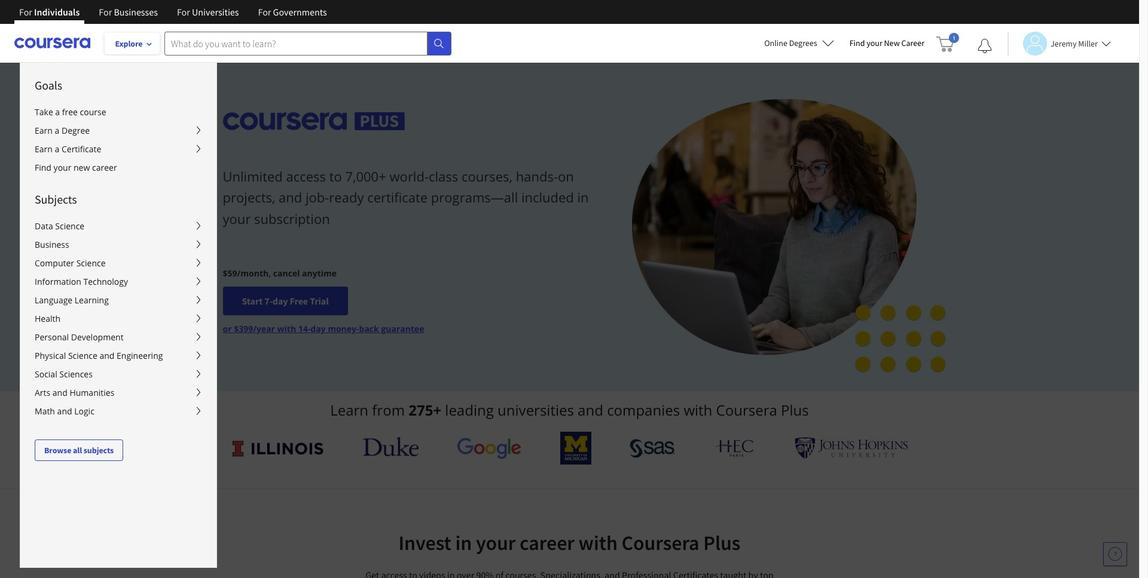 Task type: locate. For each thing, give the bounding box(es) containing it.
earn a certificate button
[[20, 140, 216, 158]]

physical
[[35, 350, 66, 362]]

university of illinois at urbana-champaign image
[[231, 439, 324, 458]]

1 vertical spatial plus
[[703, 531, 741, 556]]

earn
[[35, 125, 53, 136], [35, 144, 53, 155]]

start 7-day free trial button
[[223, 287, 348, 316]]

career inside explore menu element
[[92, 162, 117, 173]]

coursera
[[716, 401, 777, 420], [622, 531, 699, 556]]

3 for from the left
[[177, 6, 190, 18]]

day inside button
[[273, 296, 288, 308]]

1 vertical spatial with
[[684, 401, 712, 420]]

for
[[19, 6, 32, 18], [99, 6, 112, 18], [177, 6, 190, 18], [258, 6, 271, 18]]

a
[[55, 106, 60, 118], [55, 125, 59, 136], [55, 144, 59, 155]]

2 vertical spatial with
[[579, 531, 618, 556]]

day left money-
[[311, 324, 326, 335]]

or $399 /year with 14-day money-back guarantee
[[223, 324, 424, 335]]

menu item
[[216, 62, 778, 579]]

What do you want to learn? text field
[[164, 31, 428, 55]]

1 vertical spatial earn
[[35, 144, 53, 155]]

and
[[279, 189, 302, 207], [100, 350, 114, 362], [53, 388, 67, 399], [578, 401, 603, 420], [57, 406, 72, 417]]

4 for from the left
[[258, 6, 271, 18]]

find your new career
[[850, 38, 925, 48]]

miller
[[1078, 38, 1098, 49]]

sas image
[[630, 439, 675, 458]]

degrees
[[789, 38, 817, 48]]

cancel
[[273, 268, 300, 279]]

browse all subjects button
[[35, 440, 123, 462]]

goals
[[35, 78, 62, 93]]

computer science
[[35, 258, 106, 269]]

career
[[92, 162, 117, 173], [520, 531, 575, 556]]

find inside explore menu element
[[35, 162, 51, 173]]

a left degree
[[55, 125, 59, 136]]

show notifications image
[[978, 39, 992, 53]]

group
[[20, 62, 778, 579]]

learning
[[75, 295, 109, 306]]

duke university image
[[363, 438, 418, 457]]

1 horizontal spatial day
[[311, 324, 326, 335]]

for left individuals
[[19, 6, 32, 18]]

plus
[[781, 401, 809, 420], [703, 531, 741, 556]]

1 vertical spatial career
[[520, 531, 575, 556]]

/year
[[253, 324, 275, 335]]

companies
[[607, 401, 680, 420]]

for for universities
[[177, 6, 190, 18]]

0 vertical spatial with
[[277, 324, 296, 335]]

1 earn from the top
[[35, 125, 53, 136]]

world-
[[390, 168, 429, 186]]

science
[[55, 221, 84, 232], [76, 258, 106, 269], [68, 350, 97, 362]]

help center image
[[1108, 548, 1123, 562]]

1 horizontal spatial in
[[577, 189, 589, 207]]

a for degree
[[55, 125, 59, 136]]

earn down take
[[35, 125, 53, 136]]

and inside popup button
[[57, 406, 72, 417]]

2 vertical spatial a
[[55, 144, 59, 155]]

arts
[[35, 388, 50, 399]]

free
[[290, 296, 308, 308]]

and left logic
[[57, 406, 72, 417]]

take a free course link
[[20, 103, 216, 121]]

businesses
[[114, 6, 158, 18]]

None search field
[[164, 31, 452, 55]]

1 vertical spatial find
[[35, 162, 51, 173]]

7-
[[264, 296, 273, 308]]

science down "personal development"
[[68, 350, 97, 362]]

a left free
[[55, 106, 60, 118]]

7,000+
[[345, 168, 386, 186]]

social
[[35, 369, 57, 380]]

1 vertical spatial coursera
[[622, 531, 699, 556]]

0 horizontal spatial coursera
[[622, 531, 699, 556]]

personal
[[35, 332, 69, 343]]

banner navigation
[[10, 0, 336, 33]]

0 horizontal spatial career
[[92, 162, 117, 173]]

1 vertical spatial day
[[311, 324, 326, 335]]

course
[[80, 106, 106, 118]]

$399
[[234, 324, 253, 335]]

0 horizontal spatial with
[[277, 324, 296, 335]]

find left new on the right of the page
[[850, 38, 865, 48]]

0 vertical spatial coursera
[[716, 401, 777, 420]]

and up subscription
[[279, 189, 302, 207]]

find your new career link
[[844, 36, 931, 51]]

individuals
[[34, 6, 80, 18]]

language learning button
[[20, 291, 216, 310]]

for for businesses
[[99, 6, 112, 18]]

science inside dropdown button
[[55, 221, 84, 232]]

google image
[[457, 438, 522, 460]]

ready
[[329, 189, 364, 207]]

find for find your new career
[[850, 38, 865, 48]]

$59
[[223, 268, 237, 279]]

0 horizontal spatial day
[[273, 296, 288, 308]]

with
[[277, 324, 296, 335], [684, 401, 712, 420], [579, 531, 618, 556]]

0 vertical spatial plus
[[781, 401, 809, 420]]

find for find your new career
[[35, 162, 51, 173]]

1 for from the left
[[19, 6, 32, 18]]

/month,
[[237, 268, 271, 279]]

0 horizontal spatial in
[[455, 531, 472, 556]]

your
[[867, 38, 883, 48], [54, 162, 71, 173], [223, 210, 251, 228], [476, 531, 516, 556]]

for for individuals
[[19, 6, 32, 18]]

0 horizontal spatial find
[[35, 162, 51, 173]]

courses,
[[462, 168, 512, 186]]

2 for from the left
[[99, 6, 112, 18]]

unlimited
[[223, 168, 283, 186]]

0 horizontal spatial plus
[[703, 531, 741, 556]]

subjects
[[84, 446, 114, 456]]

for left universities
[[177, 6, 190, 18]]

information technology
[[35, 276, 128, 288]]

earn for earn a degree
[[35, 125, 53, 136]]

earn a degree
[[35, 125, 90, 136]]

a for certificate
[[55, 144, 59, 155]]

1 vertical spatial science
[[76, 258, 106, 269]]

for left governments
[[258, 6, 271, 18]]

a inside "link"
[[55, 106, 60, 118]]

2 earn from the top
[[35, 144, 53, 155]]

explore menu element
[[20, 63, 216, 462]]

1 horizontal spatial coursera
[[716, 401, 777, 420]]

data science button
[[20, 217, 216, 236]]

leading
[[445, 401, 494, 420]]

1 vertical spatial a
[[55, 125, 59, 136]]

earn down "earn a degree"
[[35, 144, 53, 155]]

programs—all
[[431, 189, 518, 207]]

day left free
[[273, 296, 288, 308]]

take
[[35, 106, 53, 118]]

to
[[329, 168, 342, 186]]

0 vertical spatial science
[[55, 221, 84, 232]]

science up business
[[55, 221, 84, 232]]

universities
[[192, 6, 239, 18]]

browse all subjects
[[44, 446, 114, 456]]

2 vertical spatial science
[[68, 350, 97, 362]]

group containing goals
[[20, 62, 778, 579]]

jeremy
[[1051, 38, 1077, 49]]

find down earn a certificate
[[35, 162, 51, 173]]

a down "earn a degree"
[[55, 144, 59, 155]]

for left businesses
[[99, 6, 112, 18]]

0 vertical spatial career
[[92, 162, 117, 173]]

science up the information technology
[[76, 258, 106, 269]]

development
[[71, 332, 124, 343]]

humanities
[[70, 388, 114, 399]]

0 vertical spatial find
[[850, 38, 865, 48]]

1 horizontal spatial career
[[520, 531, 575, 556]]

1 horizontal spatial find
[[850, 38, 865, 48]]

in right included
[[577, 189, 589, 207]]

0 vertical spatial day
[[273, 296, 288, 308]]

0 vertical spatial a
[[55, 106, 60, 118]]

learn
[[330, 401, 368, 420]]

0 vertical spatial in
[[577, 189, 589, 207]]

in right invest
[[455, 531, 472, 556]]

day
[[273, 296, 288, 308], [311, 324, 326, 335]]

and right arts
[[53, 388, 67, 399]]

0 vertical spatial earn
[[35, 125, 53, 136]]



Task type: vqa. For each thing, say whether or not it's contained in the screenshot.
Show notifications image on the top right
yes



Task type: describe. For each thing, give the bounding box(es) containing it.
health
[[35, 313, 60, 325]]

on
[[558, 168, 574, 186]]

business button
[[20, 236, 216, 254]]

1 horizontal spatial with
[[579, 531, 618, 556]]

subjects
[[35, 192, 77, 207]]

information
[[35, 276, 81, 288]]

trial
[[310, 296, 329, 308]]

personal development
[[35, 332, 124, 343]]

or
[[223, 324, 232, 335]]

governments
[[273, 6, 327, 18]]

and inside unlimited access to 7,000+ world-class courses, hands-on projects, and job-ready certificate programs—all included in your subscription
[[279, 189, 302, 207]]

back
[[359, 324, 379, 335]]

free
[[62, 106, 78, 118]]

coursera plus image
[[223, 112, 405, 130]]

certificate
[[62, 144, 101, 155]]

engineering
[[117, 350, 163, 362]]

data science
[[35, 221, 84, 232]]

information technology button
[[20, 273, 216, 291]]

money-
[[328, 324, 359, 335]]

jeremy miller button
[[1008, 31, 1111, 55]]

browse
[[44, 446, 71, 456]]

earn for earn a certificate
[[35, 144, 53, 155]]

math and logic
[[35, 406, 94, 417]]

for individuals
[[19, 6, 80, 18]]

degree
[[62, 125, 90, 136]]

certificate
[[367, 189, 428, 207]]

jeremy miller
[[1051, 38, 1098, 49]]

online
[[764, 38, 788, 48]]

2 horizontal spatial with
[[684, 401, 712, 420]]

invest in your career with coursera plus
[[399, 531, 741, 556]]

language learning
[[35, 295, 109, 306]]

computer
[[35, 258, 74, 269]]

hec paris image
[[714, 437, 756, 461]]

hands-
[[516, 168, 558, 186]]

career for your
[[520, 531, 575, 556]]

275+
[[409, 401, 441, 420]]

$59 /month, cancel anytime
[[223, 268, 337, 279]]

find your new career
[[35, 162, 117, 173]]

job-
[[306, 189, 329, 207]]

arts and humanities button
[[20, 384, 216, 402]]

social sciences
[[35, 369, 93, 380]]

your inside unlimited access to 7,000+ world-class courses, hands-on projects, and job-ready certificate programs—all included in your subscription
[[223, 210, 251, 228]]

physical science and engineering button
[[20, 347, 216, 365]]

career for new
[[92, 162, 117, 173]]

for businesses
[[99, 6, 158, 18]]

logic
[[74, 406, 94, 417]]

explore
[[115, 38, 143, 49]]

class
[[429, 168, 458, 186]]

a for free
[[55, 106, 60, 118]]

social sciences button
[[20, 365, 216, 384]]

computer science button
[[20, 254, 216, 273]]

your inside explore menu element
[[54, 162, 71, 173]]

start
[[242, 296, 263, 308]]

new
[[884, 38, 900, 48]]

1 vertical spatial in
[[455, 531, 472, 556]]

coursera image
[[14, 34, 90, 53]]

online degrees button
[[755, 30, 844, 56]]

science for computer
[[76, 258, 106, 269]]

physical science and engineering
[[35, 350, 163, 362]]

health button
[[20, 310, 216, 328]]

in inside unlimited access to 7,000+ world-class courses, hands-on projects, and job-ready certificate programs—all included in your subscription
[[577, 189, 589, 207]]

1 horizontal spatial plus
[[781, 401, 809, 420]]

shopping cart: 1 item image
[[937, 33, 959, 52]]

business
[[35, 239, 69, 251]]

for governments
[[258, 6, 327, 18]]

invest
[[399, 531, 451, 556]]

all
[[73, 446, 82, 456]]

included
[[521, 189, 574, 207]]

university of michigan image
[[560, 432, 591, 465]]

online degrees
[[764, 38, 817, 48]]

projects,
[[223, 189, 275, 207]]

earn a degree button
[[20, 121, 216, 140]]

science for physical
[[68, 350, 97, 362]]

for for governments
[[258, 6, 271, 18]]

johns hopkins university image
[[794, 438, 908, 460]]

14-
[[298, 324, 311, 335]]

science for data
[[55, 221, 84, 232]]

new
[[74, 162, 90, 173]]

guarantee
[[381, 324, 424, 335]]

access
[[286, 168, 326, 186]]

universities
[[498, 401, 574, 420]]

arts and humanities
[[35, 388, 114, 399]]

for universities
[[177, 6, 239, 18]]

career
[[902, 38, 925, 48]]

from
[[372, 401, 405, 420]]

and up the university of michigan 'image'
[[578, 401, 603, 420]]

subscription
[[254, 210, 330, 228]]

personal development button
[[20, 328, 216, 347]]

and down development
[[100, 350, 114, 362]]

technology
[[83, 276, 128, 288]]

explore button
[[105, 33, 160, 54]]

unlimited access to 7,000+ world-class courses, hands-on projects, and job-ready certificate programs—all included in your subscription
[[223, 168, 589, 228]]

learn from 275+ leading universities and companies with coursera plus
[[330, 401, 809, 420]]

take a free course
[[35, 106, 106, 118]]



